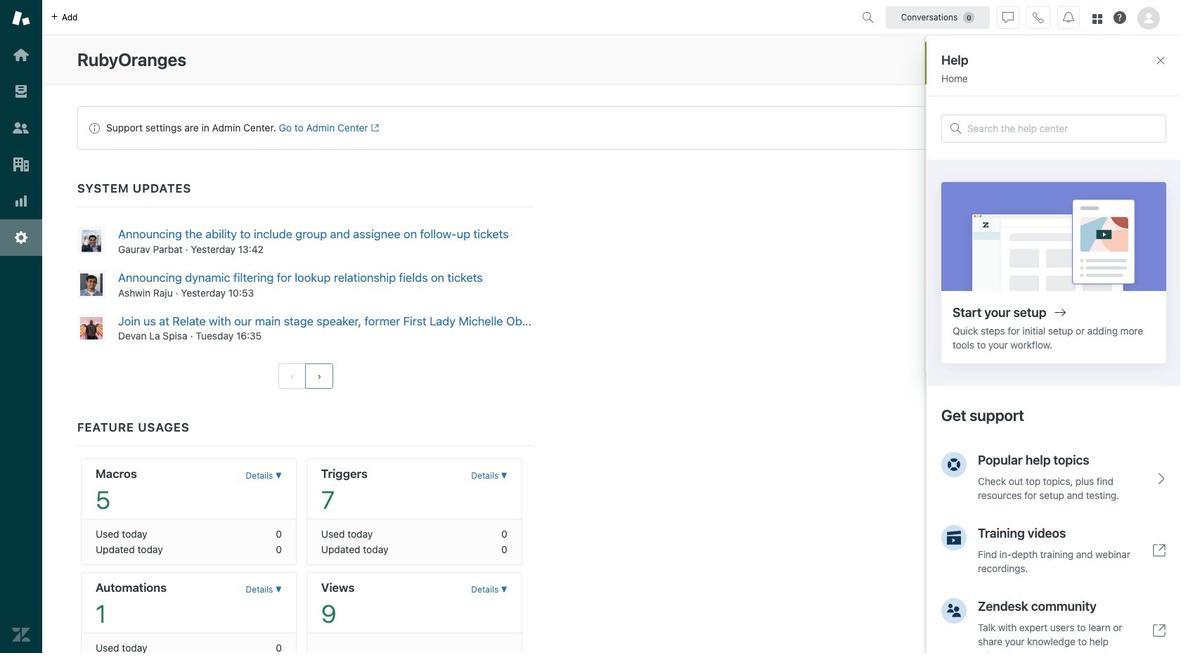 Task type: vqa. For each thing, say whether or not it's contained in the screenshot.
Zendesk Products icon
yes



Task type: describe. For each thing, give the bounding box(es) containing it.
zendesk image
[[12, 626, 30, 644]]

customers image
[[12, 119, 30, 137]]

notifications image
[[1063, 12, 1074, 23]]



Task type: locate. For each thing, give the bounding box(es) containing it.
button displays agent's chat status as invisible. image
[[1003, 12, 1014, 23]]

admin image
[[12, 229, 30, 247]]

get started image
[[12, 46, 30, 64]]

status
[[77, 106, 1146, 150]]

zendesk support image
[[12, 9, 30, 27]]

main element
[[0, 0, 42, 653]]

reporting image
[[12, 192, 30, 210]]

views image
[[12, 82, 30, 101]]

get help image
[[1114, 11, 1127, 24]]

zendesk products image
[[1093, 14, 1103, 24]]

(opens in a new tab) image
[[368, 124, 379, 132]]

organizations image
[[12, 155, 30, 174]]



